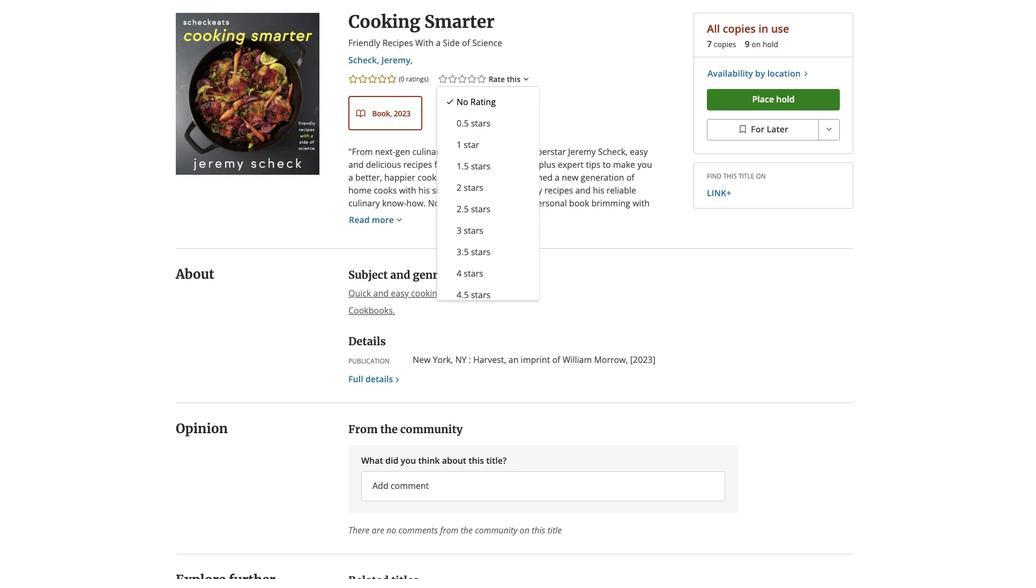 Task type: describe. For each thing, give the bounding box(es) containing it.
to up single-
[[452, 236, 460, 248]]

2 vertical spatial culinary
[[440, 223, 472, 235]]

in right (and
[[369, 326, 376, 338]]

think
[[419, 455, 440, 466]]

of up the creamy
[[500, 288, 508, 299]]

a down perfect
[[464, 313, 469, 325]]

recipes up essentials
[[378, 262, 406, 273]]

1 horizontal spatial title
[[739, 171, 755, 180]]

for
[[752, 123, 765, 135]]

creamy
[[495, 300, 524, 312]]

step-
[[455, 210, 475, 222]]

0 vertical spatial simple
[[432, 185, 459, 196]]

3.5 stars button
[[437, 241, 539, 263]]

details
[[366, 373, 393, 385]]

butter
[[586, 313, 611, 325]]

and up "quick and easy cooking."
[[391, 269, 411, 282]]

in up step-
[[451, 197, 459, 209]]

approachable
[[349, 210, 404, 222]]

2 vertical spatial why
[[456, 326, 472, 338]]

with up building
[[633, 197, 650, 209]]

smarter
[[425, 11, 495, 32]]

0
[[401, 75, 405, 83]]

did
[[386, 455, 399, 466]]

1 his from the left
[[419, 185, 430, 196]]

with inside cooking smarter friendly recipes with a side of science
[[416, 37, 434, 49]]

a up have
[[474, 326, 479, 338]]

this right 'find'
[[724, 171, 738, 180]]

blocks
[[349, 223, 374, 235]]

chicken.
[[372, 339, 404, 351]]

and up guidance, at top
[[515, 197, 530, 209]]

and up such
[[374, 288, 389, 299]]

1 horizontal spatial use
[[772, 21, 790, 36]]

read
[[349, 214, 370, 226]]

svg chevron right image
[[801, 69, 812, 79]]

offer
[[397, 288, 416, 299]]

superstar
[[528, 146, 566, 158]]

required),
[[463, 262, 502, 273]]

rate this
[[489, 74, 521, 84]]

0.5 stars
[[457, 118, 491, 129]]

svg book image
[[356, 109, 366, 119]]

charmed
[[517, 172, 553, 183]]

1 vertical spatial are
[[409, 262, 422, 273]]

there
[[349, 525, 370, 536]]

svg shelves outline image
[[738, 124, 749, 135]]

stars for 1.5 stars
[[471, 160, 491, 172]]

recipes inside "from next-gen culinary phenom and tiktok superstar jeremy scheck, easy and delicious recipes for every day and beyond-plus expert tips to make you a better, happier cook. jeremy scheck has charmed a new generation of home cooks with his simple yet remarkably tasty recipes and his reliable culinary know-how. now, in this stunning and personal book brimming with approachable recipes and step-by-step guidance, jeremy shares the building blocks of what he calls culinary literacy: understanding why a recipe works and empowering readers to cook with confidence every day. recipes are designed to minimize single-use ingredients and equipment (for example, all baking recipes are no-mixer-required), encouraging versatility with easily available essentials and jeremy's favorite kitchen staples. invaluable primers throughout offer simple explanations of age-old techniques and food science facts, such as how to get the perfect creamy pasta sauce, how to make leftover veggie soup without a recipe, why you need brown butter in your life (and in your cookies!), and why a little sweetness is the secret to the best roast chicken. with this must-have kitchen companion, everyone can learn the basics of cooking simple but delicious food, whether it's your first cookbook or it's joining a full shelf of dog-eared and sauce-stained classics"--
[[592, 236, 622, 248]]

roast
[[349, 339, 369, 351]]

2 his from the left
[[593, 185, 605, 196]]

stars for 2 stars
[[464, 182, 483, 193]]

book
[[570, 197, 590, 209]]

1 vertical spatial kitchen
[[488, 339, 517, 351]]

3.5 stars
[[457, 246, 491, 258]]

encouraging
[[504, 262, 554, 273]]

0 vertical spatial jeremy
[[569, 146, 596, 158]]

all
[[645, 249, 654, 260]]

0 vertical spatial you
[[638, 159, 653, 170]]

4.5
[[457, 289, 469, 301]]

to up butter
[[597, 300, 606, 312]]

recipes inside cooking smarter friendly recipes with a side of science
[[383, 37, 413, 49]]

0 vertical spatial make
[[614, 159, 636, 170]]

(and
[[349, 326, 367, 338]]

copies for all
[[723, 21, 756, 36]]

quick and easy cooking. link
[[349, 287, 445, 300]]

details
[[349, 335, 386, 348]]

5 svg star outline image from the left
[[438, 74, 449, 85]]

better,
[[356, 172, 382, 183]]

quick and easy cooking.
[[349, 288, 445, 299]]

versatility
[[556, 262, 595, 273]]

eared
[[515, 365, 538, 376]]

0.5
[[457, 118, 469, 129]]

0 horizontal spatial community
[[401, 423, 463, 436]]

recipes down how.
[[406, 210, 435, 222]]

there are no comments from the community on this title
[[349, 525, 562, 536]]

of up "or"
[[391, 352, 399, 363]]

0 vertical spatial scheck,
[[349, 54, 380, 66]]

building
[[621, 210, 653, 222]]

3 svg star outline image from the left
[[377, 74, 388, 85]]

copies for 7
[[714, 39, 737, 49]]

4 stars button
[[437, 263, 539, 284]]

1.5
[[457, 160, 469, 172]]

use inside "from next-gen culinary phenom and tiktok superstar jeremy scheck, easy and delicious recipes for every day and beyond-plus expert tips to make you a better, happier cook. jeremy scheck has charmed a new generation of home cooks with his simple yet remarkably tasty recipes and his reliable culinary know-how. now, in this stunning and personal book brimming with approachable recipes and step-by-step guidance, jeremy shares the building blocks of what he calls culinary literacy: understanding why a recipe works and empowering readers to cook with confidence every day. recipes are designed to minimize single-use ingredients and equipment (for example, all baking recipes are no-mixer-required), encouraging versatility with easily available essentials and jeremy's favorite kitchen staples. invaluable primers throughout offer simple explanations of age-old techniques and food science facts, such as how to get the perfect creamy pasta sauce, how to make leftover veggie soup without a recipe, why you need brown butter in your life (and in your cookies!), and why a little sweetness is the secret to the best roast chicken. with this must-have kitchen companion, everyone can learn the basics of cooking simple but delicious food, whether it's your first cookbook or it's joining a full shelf of dog-eared and sauce-stained classics"--
[[462, 249, 477, 260]]

1 vertical spatial every
[[549, 236, 570, 248]]

later
[[767, 123, 789, 135]]

2 how from the left
[[578, 300, 595, 312]]

3
[[457, 225, 462, 236]]

in up 9 on hold
[[759, 21, 769, 36]]

7 copies
[[708, 38, 737, 50]]

quick
[[349, 288, 371, 299]]

little
[[481, 326, 499, 338]]

4
[[457, 268, 462, 279]]

to up generation
[[603, 159, 611, 170]]

has
[[501, 172, 515, 183]]

1 vertical spatial easy
[[391, 288, 409, 299]]

of up reliable
[[627, 172, 635, 183]]

first
[[609, 352, 624, 363]]

have
[[467, 339, 486, 351]]

1 horizontal spatial community
[[475, 525, 518, 536]]

and up book
[[576, 185, 591, 196]]

1 vertical spatial culinary
[[349, 197, 380, 209]]

york,
[[433, 354, 453, 366]]

find this title on
[[708, 171, 767, 180]]

to left get
[[423, 300, 432, 312]]

for later
[[752, 123, 789, 135]]

sauce,
[[551, 300, 576, 312]]

whether
[[539, 352, 573, 363]]

with up invaluable
[[597, 262, 614, 273]]

and down invaluable
[[589, 288, 604, 299]]

this down yet
[[461, 197, 475, 209]]

cookies!),
[[399, 326, 436, 338]]

scheck, inside "from next-gen culinary phenom and tiktok superstar jeremy scheck, easy and delicious recipes for every day and beyond-plus expert tips to make you a better, happier cook. jeremy scheck has charmed a new generation of home cooks with his simple yet remarkably tasty recipes and his reliable culinary know-how. now, in this stunning and personal book brimming with approachable recipes and step-by-step guidance, jeremy shares the building blocks of what he calls culinary literacy: understanding why a recipe works and empowering readers to cook with confidence every day. recipes are designed to minimize single-use ingredients and equipment (for example, all baking recipes are no-mixer-required), encouraging versatility with easily available essentials and jeremy's favorite kitchen staples. invaluable primers throughout offer simple explanations of age-old techniques and food science facts, such as how to get the perfect creamy pasta sauce, how to make leftover veggie soup without a recipe, why you need brown butter in your life (and in your cookies!), and why a little sweetness is the secret to the best roast chicken. with this must-have kitchen companion, everyone can learn the basics of cooking simple but delicious food, whether it's your first cookbook or it's joining a full shelf of dog-eared and sauce-stained classics"--
[[599, 146, 628, 158]]

ratings
[[406, 75, 427, 83]]

but
[[463, 352, 477, 363]]

no-
[[424, 262, 437, 273]]

stars for 0.5 stars
[[471, 118, 491, 129]]

svg chevron down image for read more dropdown button
[[394, 215, 405, 225]]

6 svg star outline image from the left
[[457, 74, 468, 85]]

for
[[435, 159, 446, 170]]

comment
[[391, 480, 429, 492]]

literacy:
[[474, 223, 505, 235]]

cooking.
[[411, 288, 445, 299]]

easy inside "from next-gen culinary phenom and tiktok superstar jeremy scheck, easy and delicious recipes for every day and beyond-plus expert tips to make you a better, happier cook. jeremy scheck has charmed a new generation of home cooks with his simple yet remarkably tasty recipes and his reliable culinary know-how. now, in this stunning and personal book brimming with approachable recipes and step-by-step guidance, jeremy shares the building blocks of what he calls culinary literacy: understanding why a recipe works and empowering readers to cook with confidence every day. recipes are designed to minimize single-use ingredients and equipment (for example, all baking recipes are no-mixer-required), encouraging versatility with easily available essentials and jeremy's favorite kitchen staples. invaluable primers throughout offer simple explanations of age-old techniques and food science facts, such as how to get the perfect creamy pasta sauce, how to make leftover veggie soup without a recipe, why you need brown butter in your life (and in your cookies!), and why a little sweetness is the secret to the best roast chicken. with this must-have kitchen companion, everyone can learn the basics of cooking simple but delicious food, whether it's your first cookbook or it's joining a full shelf of dog-eared and sauce-stained classics"--
[[631, 146, 648, 158]]

subject
[[349, 269, 388, 282]]

favorite
[[481, 275, 512, 286]]

gen
[[396, 146, 411, 158]]

cookbooks.
[[349, 305, 395, 316]]

read more button
[[349, 210, 414, 231]]

full
[[349, 373, 363, 385]]

2 stars button
[[437, 177, 539, 199]]

facts,
[[349, 300, 370, 312]]

2 vertical spatial simple
[[434, 352, 461, 363]]

veggie
[[382, 313, 407, 325]]

new
[[413, 354, 431, 366]]

,
[[390, 108, 392, 118]]

guidance,
[[506, 210, 545, 222]]

to down butter
[[595, 326, 603, 338]]

recipe,
[[471, 313, 498, 325]]

1 vertical spatial on
[[757, 171, 767, 180]]

minimize
[[398, 249, 434, 260]]

( 0 ratings )
[[399, 75, 429, 83]]

from
[[441, 525, 459, 536]]

availability
[[708, 67, 754, 79]]

to down 'empowering'
[[387, 249, 395, 260]]

of inside cooking smarter friendly recipes with a side of science
[[462, 37, 470, 49]]

get
[[434, 300, 446, 312]]

plus
[[539, 159, 556, 170]]

of down approachable
[[376, 223, 384, 235]]

stars for 4 stars
[[464, 268, 483, 279]]

opinion
[[176, 421, 228, 437]]

from the community
[[349, 423, 463, 436]]

book
[[372, 108, 390, 118]]

1.5 stars button
[[437, 156, 539, 177]]

equipment
[[544, 249, 587, 260]]

day
[[472, 159, 487, 170]]

more
[[372, 214, 394, 226]]

learn
[[625, 339, 645, 351]]

with down the happier
[[399, 185, 417, 196]]

science
[[473, 37, 503, 49]]

place hold
[[753, 93, 795, 105]]



Task type: locate. For each thing, give the bounding box(es) containing it.
your up chicken.
[[378, 326, 397, 338]]

1 vertical spatial with
[[406, 339, 425, 351]]

easily
[[616, 262, 639, 273]]

1 horizontal spatial your
[[588, 352, 606, 363]]

on inside 9 on hold
[[752, 39, 761, 49]]

perfect
[[464, 300, 492, 312]]

shelf
[[465, 365, 484, 376]]

and down "now,"
[[437, 210, 452, 222]]

0 horizontal spatial it's
[[401, 365, 412, 376]]

recipes up personal
[[545, 185, 574, 196]]

with inside "from next-gen culinary phenom and tiktok superstar jeremy scheck, easy and delicious recipes for every day and beyond-plus expert tips to make you a better, happier cook. jeremy scheck has charmed a new generation of home cooks with his simple yet remarkably tasty recipes and his reliable culinary know-how. now, in this stunning and personal book brimming with approachable recipes and step-by-step guidance, jeremy shares the building blocks of what he calls culinary literacy: understanding why a recipe works and empowering readers to cook with confidence every day. recipes are designed to minimize single-use ingredients and equipment (for example, all baking recipes are no-mixer-required), encouraging versatility with easily available essentials and jeremy's favorite kitchen staples. invaluable primers throughout offer simple explanations of age-old techniques and food science facts, such as how to get the perfect creamy pasta sauce, how to make leftover veggie soup without a recipe, why you need brown butter in your life (and in your cookies!), and why a little sweetness is the secret to the best roast chicken. with this must-have kitchen companion, everyone can learn the basics of cooking simple but delicious food, whether it's your first cookbook or it's joining a full shelf of dog-eared and sauce-stained classics"--
[[406, 339, 425, 351]]

add comment
[[373, 480, 429, 492]]

jeremy up expert
[[569, 146, 596, 158]]

3.5
[[457, 246, 469, 258]]

sweetness
[[501, 326, 542, 338]]

svg chevron down image inside read more dropdown button
[[394, 215, 405, 225]]

svg star outline image for rate this
[[448, 74, 458, 85]]

1 svg star outline image from the left
[[358, 74, 369, 85]]

1 vertical spatial you
[[519, 313, 533, 325]]

(for
[[590, 249, 604, 260]]

svg star outline image
[[358, 74, 369, 85], [448, 74, 458, 85]]

recipes up jeremy, in the left top of the page
[[383, 37, 413, 49]]

this inside popup button
[[507, 74, 521, 84]]

sauce-
[[558, 365, 583, 376]]

every down phenom
[[448, 159, 470, 170]]

make up generation
[[614, 159, 636, 170]]

0 vertical spatial your
[[623, 313, 641, 325]]

1 horizontal spatial how
[[578, 300, 595, 312]]

1 horizontal spatial svg star outline image
[[448, 74, 458, 85]]

by
[[756, 67, 766, 79]]

svg star outline image right ) at the top of the page
[[448, 74, 458, 85]]

0 horizontal spatial use
[[462, 249, 477, 260]]

1 vertical spatial make
[[608, 300, 630, 312]]

delicious down next-
[[366, 159, 401, 170]]

0 vertical spatial with
[[416, 37, 434, 49]]

classics"-
[[615, 365, 651, 376]]

0 vertical spatial title
[[739, 171, 755, 180]]

why up must-
[[456, 326, 472, 338]]

svg chevron down image right rate this
[[522, 74, 532, 85]]

jeremy up yet
[[441, 172, 469, 183]]

0 vertical spatial delicious
[[366, 159, 401, 170]]

beyond-
[[506, 159, 539, 170]]

explanations
[[447, 288, 498, 299]]

-
[[651, 365, 654, 376]]

0 vertical spatial kitchen
[[514, 275, 543, 286]]

yet
[[461, 185, 473, 196]]

4.5 stars
[[457, 289, 491, 301]]

available
[[349, 275, 384, 286]]

best
[[621, 326, 638, 338]]

your
[[623, 313, 641, 325], [378, 326, 397, 338], [588, 352, 606, 363]]

0 vertical spatial copies
[[723, 21, 756, 36]]

a left new at top
[[555, 172, 560, 183]]

0 vertical spatial svg chevron down image
[[522, 74, 532, 85]]

0 vertical spatial use
[[772, 21, 790, 36]]

0 horizontal spatial your
[[378, 326, 397, 338]]

stars for 2.5 stars
[[471, 203, 491, 215]]

stars for 3.5 stars
[[471, 246, 491, 258]]

1 horizontal spatial easy
[[631, 146, 648, 158]]

and down without
[[438, 326, 453, 338]]

your up stained
[[588, 352, 606, 363]]

2 vertical spatial your
[[588, 352, 606, 363]]

a left side
[[436, 37, 441, 49]]

2 vertical spatial on
[[520, 525, 530, 536]]

1 horizontal spatial it's
[[575, 352, 586, 363]]

scheck, down 'friendly'
[[349, 54, 380, 66]]

make down food
[[608, 300, 630, 312]]

svg chevron down image
[[825, 124, 835, 135]]

hold inside 9 on hold
[[763, 39, 779, 49]]

use
[[772, 21, 790, 36], [462, 249, 477, 260]]

1 horizontal spatial every
[[549, 236, 570, 248]]

1 vertical spatial use
[[462, 249, 477, 260]]

4 svg star outline image from the left
[[387, 74, 398, 85]]

of right side
[[462, 37, 470, 49]]

3 stars button
[[437, 220, 539, 241]]

2 stars
[[457, 182, 483, 193]]

hold right place
[[777, 93, 795, 105]]

on right the 9
[[752, 39, 761, 49]]

1 vertical spatial why
[[500, 313, 516, 325]]

scheck,
[[349, 54, 380, 66], [599, 146, 628, 158]]

and up encouraging
[[526, 249, 541, 260]]

1 horizontal spatial svg chevron down image
[[522, 74, 532, 85]]

every up "equipment"
[[549, 236, 570, 248]]

2 vertical spatial are
[[372, 525, 385, 536]]

old
[[528, 288, 540, 299]]

recipes down recipe
[[592, 236, 622, 248]]

2
[[457, 182, 462, 193]]

life
[[643, 313, 655, 325]]

copies inside 7 copies
[[714, 39, 737, 49]]

2 horizontal spatial why
[[568, 223, 585, 235]]

0.5 stars button
[[437, 113, 539, 134]]

title?
[[487, 455, 507, 466]]

how up butter
[[578, 300, 595, 312]]

are left no
[[372, 525, 385, 536]]

0 vertical spatial recipes
[[383, 37, 413, 49]]

use down cook
[[462, 249, 477, 260]]

2023
[[394, 108, 411, 118]]

0 horizontal spatial scheck,
[[349, 54, 380, 66]]

it's right "or"
[[401, 365, 412, 376]]

1 vertical spatial community
[[475, 525, 518, 536]]

new york, ny : harvest, an imprint of william morrow, [2023]
[[413, 354, 656, 366]]

0 horizontal spatial title
[[548, 525, 562, 536]]

1 vertical spatial jeremy
[[441, 172, 469, 183]]

why down the creamy
[[500, 313, 516, 325]]

find
[[708, 171, 722, 180]]

use up 9 on hold
[[772, 21, 790, 36]]

publication
[[349, 357, 390, 365]]

personal
[[532, 197, 567, 209]]

0 horizontal spatial are
[[372, 525, 385, 536]]

link+
[[708, 187, 732, 199]]

jeremy's
[[445, 275, 479, 286]]

kitchen down little
[[488, 339, 517, 351]]

how down the offer at left
[[404, 300, 421, 312]]

and down whether
[[540, 365, 555, 376]]

all
[[708, 21, 721, 36]]

simple up "now,"
[[432, 185, 459, 196]]

delicious
[[366, 159, 401, 170], [479, 352, 514, 363]]

svg star outline image
[[348, 74, 359, 85], [367, 74, 378, 85], [377, 74, 388, 85], [387, 74, 398, 85], [438, 74, 449, 85], [457, 74, 468, 85], [467, 74, 478, 85], [477, 74, 487, 85]]

cooking smarter friendly recipes with a side of science
[[349, 11, 503, 49]]

as
[[393, 300, 402, 312]]

0 horizontal spatial why
[[456, 326, 472, 338]]

0 vertical spatial are
[[624, 236, 637, 248]]

0 horizontal spatial how
[[404, 300, 421, 312]]

1 vertical spatial simple
[[418, 288, 445, 299]]

0 vertical spatial why
[[568, 223, 585, 235]]

scheck, up tips
[[599, 146, 628, 158]]

2 horizontal spatial are
[[624, 236, 637, 248]]

you right the "did" on the bottom
[[401, 455, 416, 466]]

book , 2023
[[372, 108, 411, 118]]

stained
[[583, 365, 613, 376]]

are down works
[[624, 236, 637, 248]]

his
[[419, 185, 430, 196], [593, 185, 605, 196]]

a left full
[[443, 365, 448, 376]]

2 svg star outline image from the left
[[448, 74, 458, 85]]

stars for 3 stars
[[464, 225, 483, 236]]

0 vertical spatial on
[[752, 39, 761, 49]]

without
[[431, 313, 462, 325]]

a down shares
[[587, 223, 592, 235]]

jeremy down personal
[[547, 210, 575, 222]]

cook
[[462, 236, 481, 248]]

expert
[[558, 159, 584, 170]]

2 vertical spatial jeremy
[[547, 210, 575, 222]]

understanding
[[507, 223, 566, 235]]

0 horizontal spatial you
[[401, 455, 416, 466]]

2 vertical spatial you
[[401, 455, 416, 466]]

svg chevron right image
[[392, 375, 403, 385]]

on down add comment button
[[520, 525, 530, 536]]

of down the companion,
[[553, 354, 561, 366]]

svg star outline image inside rate this popup button
[[448, 74, 458, 85]]

community up think
[[401, 423, 463, 436]]

1 vertical spatial your
[[378, 326, 397, 338]]

simple down must-
[[434, 352, 461, 363]]

0 vertical spatial community
[[401, 423, 463, 436]]

1 vertical spatial copies
[[714, 39, 737, 49]]

culinary up the for
[[413, 146, 444, 158]]

0 vertical spatial it's
[[575, 352, 586, 363]]

0 vertical spatial every
[[448, 159, 470, 170]]

this up york,
[[427, 339, 441, 351]]

ingredients
[[479, 249, 524, 260]]

this
[[507, 74, 521, 84], [724, 171, 738, 180], [461, 197, 475, 209], [427, 339, 441, 351], [469, 455, 484, 466], [532, 525, 546, 536]]

7 svg star outline image from the left
[[467, 74, 478, 85]]

his down generation
[[593, 185, 605, 196]]

science
[[627, 288, 656, 299]]

1 how from the left
[[404, 300, 421, 312]]

1 svg star outline image from the left
[[348, 74, 359, 85]]

food
[[606, 288, 625, 299]]

everyone
[[569, 339, 606, 351]]

1 horizontal spatial scheck,
[[599, 146, 628, 158]]

[2023]
[[631, 354, 656, 366]]

rate
[[489, 74, 505, 84]]

must-
[[444, 339, 467, 351]]

0 vertical spatial easy
[[631, 146, 648, 158]]

3 stars
[[457, 225, 483, 236]]

kitchen down encouraging
[[514, 275, 543, 286]]

2 horizontal spatial you
[[638, 159, 653, 170]]

svg star outline image down scheck, jeremy, 'link'
[[358, 74, 369, 85]]

this down add comment button
[[532, 525, 546, 536]]

jeremy,
[[382, 54, 413, 66]]

0 vertical spatial hold
[[763, 39, 779, 49]]

1 vertical spatial delicious
[[479, 352, 514, 363]]

designed
[[349, 249, 385, 260]]

svg star outline image for (
[[358, 74, 369, 85]]

his down cook.
[[419, 185, 430, 196]]

:
[[469, 354, 471, 366]]

rate this button
[[437, 73, 533, 85]]

easy up as
[[391, 288, 409, 299]]

copies up the 9
[[723, 21, 756, 36]]

a inside cooking smarter friendly recipes with a side of science
[[436, 37, 441, 49]]

no
[[387, 525, 397, 536]]

of left dog-
[[487, 365, 495, 376]]

1 vertical spatial svg chevron down image
[[394, 215, 405, 225]]

this left title?
[[469, 455, 484, 466]]

dog-
[[497, 365, 515, 376]]

0 vertical spatial culinary
[[413, 146, 444, 158]]

brown
[[558, 313, 584, 325]]

0 horizontal spatial easy
[[391, 288, 409, 299]]

you
[[638, 159, 653, 170], [519, 313, 533, 325], [401, 455, 416, 466]]

with down literacy:
[[483, 236, 500, 248]]

"from
[[349, 146, 373, 158]]

0 horizontal spatial delicious
[[366, 159, 401, 170]]

copies right "7"
[[714, 39, 737, 49]]

place
[[753, 93, 775, 105]]

1 vertical spatial title
[[548, 525, 562, 536]]

cooks
[[374, 185, 397, 196]]

simple up get
[[418, 288, 445, 299]]

8 svg star outline image from the left
[[477, 74, 487, 85]]

community right from
[[475, 525, 518, 536]]

and down blocks
[[349, 236, 364, 248]]

culinary down step-
[[440, 223, 472, 235]]

svg chevron down image for rate this popup button
[[522, 74, 532, 85]]

every
[[448, 159, 470, 170], [549, 236, 570, 248]]

1 horizontal spatial recipes
[[592, 236, 622, 248]]

hold right the 9
[[763, 39, 779, 49]]

and up day at the top left of the page
[[482, 146, 498, 158]]

1 horizontal spatial his
[[593, 185, 605, 196]]

and down the no-
[[428, 275, 443, 286]]

need
[[536, 313, 556, 325]]

how.
[[407, 197, 426, 209]]

2 horizontal spatial your
[[623, 313, 641, 325]]

delicious up dog-
[[479, 352, 514, 363]]

2 svg star outline image from the left
[[367, 74, 378, 85]]

you up sweetness
[[519, 313, 533, 325]]

1 vertical spatial hold
[[777, 93, 795, 105]]

this right 'rate'
[[507, 74, 521, 84]]

your up best
[[623, 313, 641, 325]]

0 horizontal spatial every
[[448, 159, 470, 170]]

stars for 4.5 stars
[[471, 289, 491, 301]]

you right tips
[[638, 159, 653, 170]]

0 horizontal spatial recipes
[[383, 37, 413, 49]]

1 horizontal spatial you
[[519, 313, 533, 325]]

1 vertical spatial scheck,
[[599, 146, 628, 158]]

title up link+ "link"
[[739, 171, 755, 180]]

staples.
[[545, 275, 576, 286]]

it's
[[575, 352, 586, 363], [401, 365, 412, 376]]

a up home
[[349, 172, 353, 183]]

1 horizontal spatial are
[[409, 262, 422, 273]]

culinary down home
[[349, 197, 380, 209]]

and down "from
[[349, 159, 364, 170]]

with left side
[[416, 37, 434, 49]]

4 stars
[[457, 268, 483, 279]]

and right day at the top left of the page
[[489, 159, 504, 170]]

age-
[[511, 288, 528, 299]]

1 star
[[457, 139, 479, 151]]

he
[[408, 223, 419, 235]]

svg chevron down image
[[522, 74, 532, 85], [394, 215, 405, 225]]

0 horizontal spatial svg chevron down image
[[394, 215, 405, 225]]

0 horizontal spatial svg star outline image
[[358, 74, 369, 85]]

1 horizontal spatial delicious
[[479, 352, 514, 363]]

1 vertical spatial it's
[[401, 365, 412, 376]]

recipes
[[383, 37, 413, 49], [592, 236, 622, 248]]

recipes up cook.
[[404, 159, 432, 170]]

hold inside 'button'
[[777, 93, 795, 105]]

1 horizontal spatial why
[[500, 313, 516, 325]]

generation
[[581, 172, 625, 183]]

comments
[[399, 525, 438, 536]]

stars inside button
[[471, 118, 491, 129]]

0 horizontal spatial his
[[419, 185, 430, 196]]

with up cooking
[[406, 339, 425, 351]]

in right butter
[[613, 313, 621, 325]]

1 vertical spatial recipes
[[592, 236, 622, 248]]



Task type: vqa. For each thing, say whether or not it's contained in the screenshot.
the leftmost We
no



